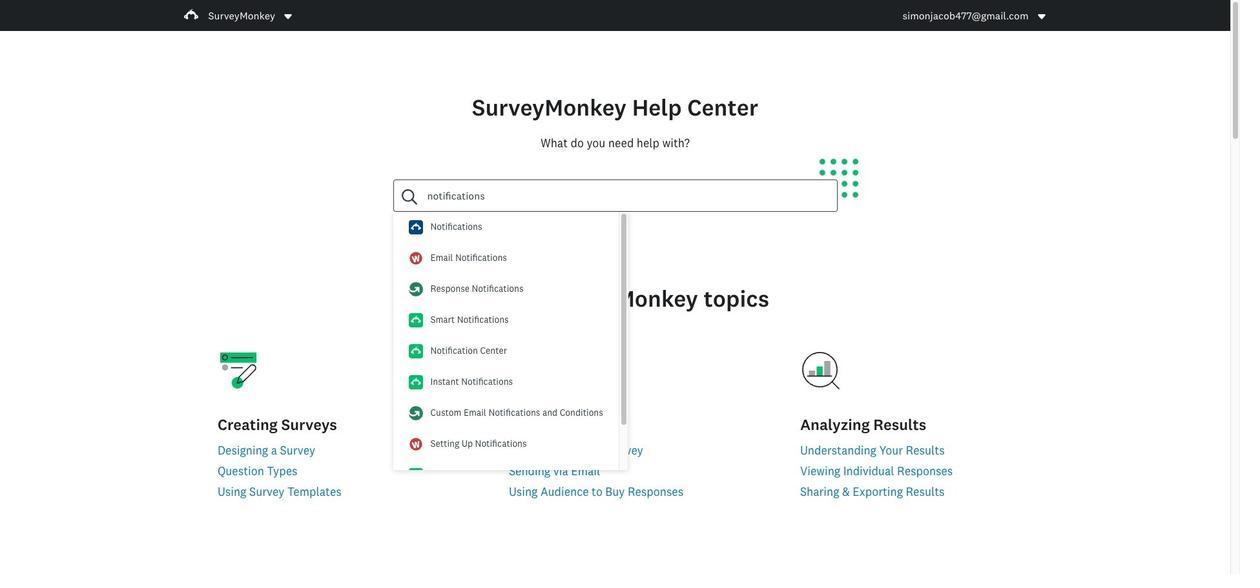 Task type: vqa. For each thing, say whether or not it's contained in the screenshot.
Video element
no



Task type: describe. For each thing, give the bounding box(es) containing it.
Search text field
[[417, 180, 837, 211]]

1 open image from the left
[[284, 14, 292, 19]]

2 open image from the left
[[1038, 14, 1046, 19]]



Task type: locate. For each thing, give the bounding box(es) containing it.
1 open image from the left
[[283, 11, 293, 22]]

2 open image from the left
[[1037, 11, 1047, 22]]

1 horizontal spatial open image
[[1037, 11, 1047, 22]]

0 horizontal spatial open image
[[284, 14, 292, 19]]

1 horizontal spatial open image
[[1038, 14, 1046, 19]]

0 horizontal spatial open image
[[283, 11, 293, 22]]

open image
[[284, 14, 292, 19], [1038, 14, 1046, 19]]

open image
[[283, 11, 293, 22], [1037, 11, 1047, 22]]

search image
[[402, 189, 417, 205], [402, 189, 417, 205]]



